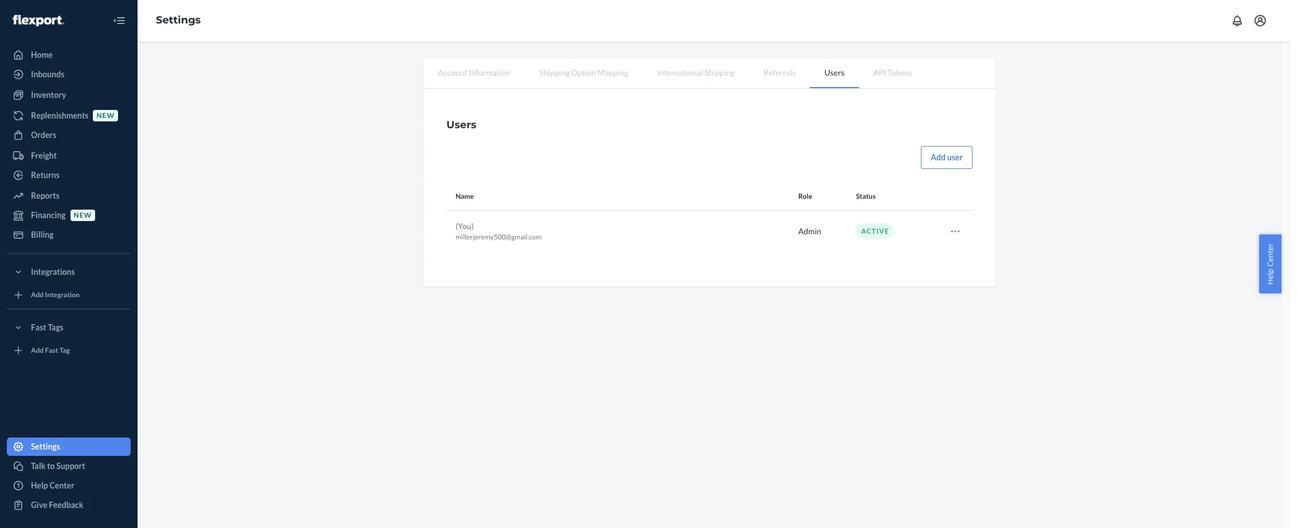 Task type: locate. For each thing, give the bounding box(es) containing it.
give feedback button
[[7, 497, 131, 515]]

shipping
[[540, 68, 570, 77], [705, 68, 735, 77]]

shipping right international
[[705, 68, 735, 77]]

0 vertical spatial settings
[[156, 14, 201, 26]]

add left user
[[931, 153, 946, 162]]

0 vertical spatial new
[[97, 112, 115, 120]]

tab list
[[424, 58, 996, 89]]

1 vertical spatial help
[[31, 481, 48, 491]]

0 vertical spatial help
[[1266, 269, 1276, 285]]

account
[[438, 68, 468, 77]]

help
[[1266, 269, 1276, 285], [31, 481, 48, 491]]

1 horizontal spatial settings link
[[156, 14, 201, 26]]

1 horizontal spatial center
[[1266, 244, 1276, 267]]

1 horizontal spatial new
[[97, 112, 115, 120]]

users down the account
[[447, 119, 477, 131]]

add for add fast tag
[[31, 347, 44, 355]]

integrations
[[31, 267, 75, 277]]

status
[[857, 192, 876, 201]]

2 shipping from the left
[[705, 68, 735, 77]]

0 horizontal spatial shipping
[[540, 68, 570, 77]]

reports link
[[7, 187, 131, 205]]

center
[[1266, 244, 1276, 267], [50, 481, 75, 491]]

0 horizontal spatial help
[[31, 481, 48, 491]]

users tab
[[811, 58, 860, 88]]

name
[[456, 192, 474, 201]]

returns link
[[7, 166, 131, 185]]

new up orders link
[[97, 112, 115, 120]]

give feedback
[[31, 501, 83, 510]]

active
[[862, 227, 890, 236]]

0 vertical spatial add
[[931, 153, 946, 162]]

1 horizontal spatial settings
[[156, 14, 201, 26]]

1 horizontal spatial help
[[1266, 269, 1276, 285]]

home
[[31, 50, 53, 60]]

open user actions image
[[950, 226, 962, 237]]

inventory link
[[7, 86, 131, 104]]

flexport logo image
[[13, 15, 64, 26]]

admin
[[799, 226, 822, 236]]

0 vertical spatial fast
[[31, 323, 46, 333]]

shipping option mapping tab
[[525, 58, 643, 87]]

1 vertical spatial new
[[74, 211, 92, 220]]

0 horizontal spatial help center
[[31, 481, 75, 491]]

settings link
[[156, 14, 201, 26], [7, 438, 131, 457]]

add integration
[[31, 291, 80, 300]]

help inside "button"
[[1266, 269, 1276, 285]]

integration
[[45, 291, 80, 300]]

replenishments
[[31, 111, 89, 120]]

fast left tags
[[31, 323, 46, 333]]

billing link
[[7, 226, 131, 244]]

inventory
[[31, 90, 66, 100]]

1 vertical spatial settings link
[[7, 438, 131, 457]]

2 vertical spatial add
[[31, 347, 44, 355]]

users left api
[[825, 68, 845, 77]]

add for add integration
[[31, 291, 44, 300]]

settings
[[156, 14, 201, 26], [31, 442, 60, 452]]

1 shipping from the left
[[540, 68, 570, 77]]

users inside tab
[[825, 68, 845, 77]]

1 vertical spatial users
[[447, 119, 477, 131]]

integrations button
[[7, 263, 131, 282]]

tokens
[[888, 68, 913, 77]]

0 vertical spatial users
[[825, 68, 845, 77]]

0 vertical spatial center
[[1266, 244, 1276, 267]]

api
[[874, 68, 887, 77]]

1 horizontal spatial help center
[[1266, 244, 1276, 285]]

orders link
[[7, 126, 131, 145]]

help center
[[1266, 244, 1276, 285], [31, 481, 75, 491]]

0 horizontal spatial new
[[74, 211, 92, 220]]

add user
[[931, 153, 963, 162]]

add for add user
[[931, 153, 946, 162]]

freight link
[[7, 147, 131, 165]]

1 horizontal spatial users
[[825, 68, 845, 77]]

1 vertical spatial help center
[[31, 481, 75, 491]]

millerjeremy500@gmail.com
[[456, 233, 542, 241]]

add left integration
[[31, 291, 44, 300]]

user
[[948, 153, 963, 162]]

1 horizontal spatial shipping
[[705, 68, 735, 77]]

role
[[799, 192, 813, 201]]

talk to support
[[31, 462, 85, 471]]

tab list containing account information
[[424, 58, 996, 89]]

0 horizontal spatial center
[[50, 481, 75, 491]]

0 horizontal spatial settings
[[31, 442, 60, 452]]

add
[[931, 153, 946, 162], [31, 291, 44, 300], [31, 347, 44, 355]]

0 vertical spatial help center
[[1266, 244, 1276, 285]]

shipping left option
[[540, 68, 570, 77]]

add inside button
[[931, 153, 946, 162]]

1 vertical spatial add
[[31, 291, 44, 300]]

add down fast tags on the bottom left of page
[[31, 347, 44, 355]]

add fast tag link
[[7, 342, 131, 360]]

information
[[469, 68, 511, 77]]

fast
[[31, 323, 46, 333], [45, 347, 58, 355]]

0 horizontal spatial settings link
[[7, 438, 131, 457]]

api tokens
[[874, 68, 913, 77]]

mapping
[[598, 68, 629, 77]]

new
[[97, 112, 115, 120], [74, 211, 92, 220]]

fast left tag
[[45, 347, 58, 355]]

users
[[825, 68, 845, 77], [447, 119, 477, 131]]

new down reports link
[[74, 211, 92, 220]]

add user button
[[922, 146, 973, 169]]



Task type: describe. For each thing, give the bounding box(es) containing it.
tags
[[48, 323, 64, 333]]

talk
[[31, 462, 46, 471]]

fast tags button
[[7, 319, 131, 337]]

shipping option mapping
[[540, 68, 629, 77]]

referrals
[[764, 68, 796, 77]]

inbounds link
[[7, 65, 131, 84]]

billing
[[31, 230, 54, 240]]

account information
[[438, 68, 511, 77]]

to
[[47, 462, 55, 471]]

give
[[31, 501, 47, 510]]

open notifications image
[[1231, 14, 1245, 28]]

shipping inside tab
[[540, 68, 570, 77]]

international shipping tab
[[643, 58, 750, 87]]

new for replenishments
[[97, 112, 115, 120]]

1 vertical spatial fast
[[45, 347, 58, 355]]

support
[[56, 462, 85, 471]]

fast inside dropdown button
[[31, 323, 46, 333]]

0 vertical spatial settings link
[[156, 14, 201, 26]]

fast tags
[[31, 323, 64, 333]]

close navigation image
[[112, 14, 126, 28]]

help center button
[[1260, 235, 1282, 294]]

open account menu image
[[1254, 14, 1268, 28]]

(you) millerjeremy500@gmail.com
[[456, 221, 542, 241]]

referrals tab
[[750, 58, 811, 87]]

talk to support button
[[7, 458, 131, 476]]

option
[[572, 68, 596, 77]]

(you)
[[456, 221, 474, 231]]

financing
[[31, 210, 66, 220]]

center inside "button"
[[1266, 244, 1276, 267]]

new for financing
[[74, 211, 92, 220]]

help center inside "button"
[[1266, 244, 1276, 285]]

add fast tag
[[31, 347, 70, 355]]

international
[[658, 68, 704, 77]]

0 horizontal spatial users
[[447, 119, 477, 131]]

feedback
[[49, 501, 83, 510]]

freight
[[31, 151, 57, 161]]

inbounds
[[31, 69, 64, 79]]

add integration link
[[7, 286, 131, 305]]

returns
[[31, 170, 60, 180]]

api tokens tab
[[860, 58, 927, 87]]

reports
[[31, 191, 60, 201]]

account information tab
[[424, 58, 525, 87]]

home link
[[7, 46, 131, 64]]

help center link
[[7, 477, 131, 496]]

orders
[[31, 130, 56, 140]]

shipping inside 'tab'
[[705, 68, 735, 77]]

international shipping
[[658, 68, 735, 77]]

1 vertical spatial center
[[50, 481, 75, 491]]

tag
[[59, 347, 70, 355]]

1 vertical spatial settings
[[31, 442, 60, 452]]



Task type: vqa. For each thing, say whether or not it's contained in the screenshot.
of
no



